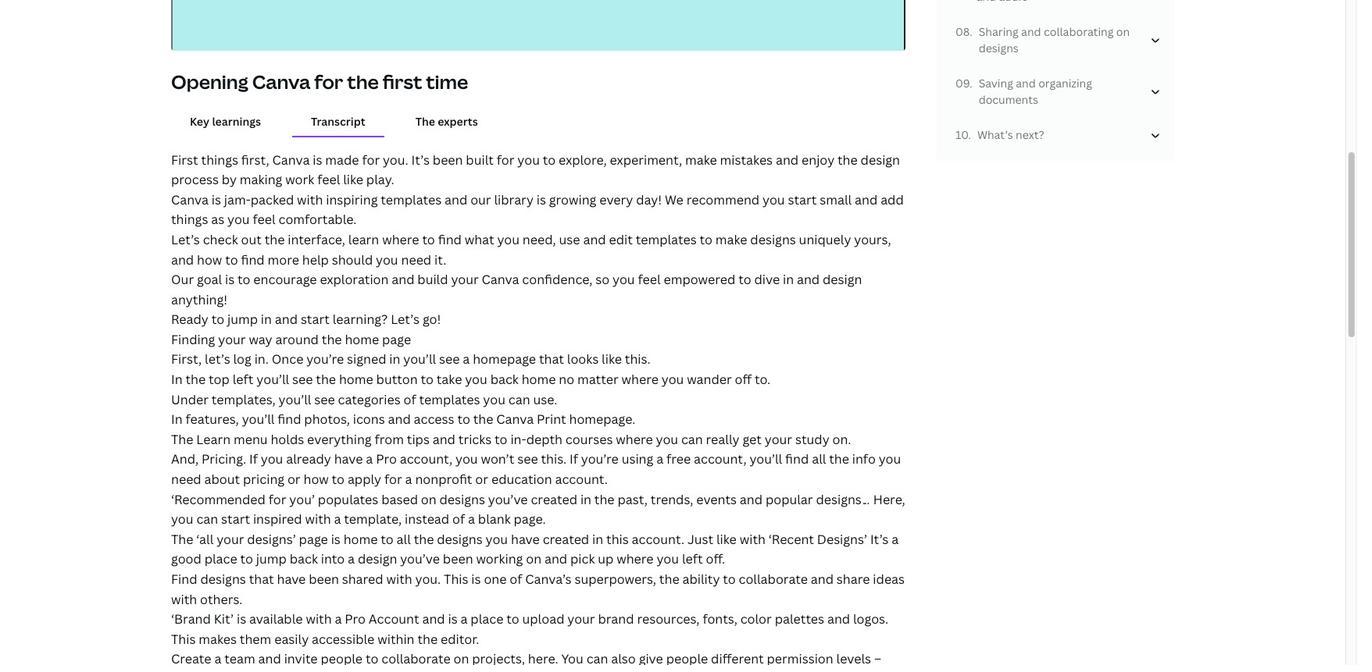 Task type: locate. For each thing, give the bounding box(es) containing it.
this. down depth
[[541, 451, 567, 468]]

0 vertical spatial this
[[444, 571, 468, 588]]

'all
[[196, 531, 214, 548]]

your
[[451, 271, 479, 288], [218, 331, 246, 348], [765, 431, 793, 448], [217, 531, 244, 548], [568, 611, 595, 628]]

help
[[302, 251, 329, 268]]

account,
[[400, 451, 453, 468], [694, 451, 747, 468]]

you're
[[307, 351, 344, 368], [581, 451, 619, 468]]

0 horizontal spatial you're
[[307, 351, 344, 368]]

let's
[[171, 231, 200, 248], [391, 311, 420, 328]]

10
[[956, 128, 968, 142]]

what's
[[978, 128, 1013, 142]]

1 vertical spatial page
[[299, 531, 328, 548]]

the right around
[[322, 331, 342, 348]]

start left small
[[788, 191, 817, 208]]

in down first,
[[171, 371, 183, 388]]

experiment,
[[610, 151, 682, 168]]

matter
[[578, 371, 619, 388]]

1 horizontal spatial you're
[[581, 451, 619, 468]]

. left saving
[[970, 76, 973, 91]]

to up populates
[[332, 471, 345, 488]]

0 horizontal spatial feel
[[253, 211, 276, 228]]

by
[[222, 171, 237, 188]]

learn
[[196, 431, 231, 448]]

in.
[[254, 351, 269, 368]]

0 vertical spatial this.
[[625, 351, 651, 368]]

2 horizontal spatial of
[[510, 571, 522, 588]]

to down anything!
[[212, 311, 224, 328]]

1 horizontal spatial or
[[475, 471, 488, 488]]

the inside the experts button
[[416, 114, 435, 129]]

designs down sharing
[[979, 41, 1019, 56]]

start
[[788, 191, 817, 208], [301, 311, 330, 328], [221, 511, 250, 528]]

on up canva's at bottom
[[526, 551, 542, 568]]

start down 'recommended
[[221, 511, 250, 528]]

kit'
[[214, 611, 234, 628]]

can up 'all
[[196, 511, 218, 528]]

page.
[[514, 511, 546, 528]]

where right learn
[[382, 231, 419, 248]]

2 vertical spatial the
[[171, 531, 193, 548]]

back down homepage
[[491, 371, 519, 388]]

1 vertical spatial .
[[970, 76, 973, 91]]

0 vertical spatial it's
[[411, 151, 430, 168]]

study
[[796, 431, 830, 448]]

you left wander
[[662, 371, 684, 388]]

template,
[[344, 511, 402, 528]]

back
[[491, 371, 519, 388], [290, 551, 318, 568]]

to.
[[755, 371, 771, 388]]

1 vertical spatial feel
[[253, 211, 276, 228]]

opening canva for the first time
[[171, 69, 468, 95]]

where
[[382, 231, 419, 248], [622, 371, 659, 388], [616, 431, 653, 448], [617, 551, 654, 568]]

with down you'
[[305, 511, 331, 528]]

available
[[249, 611, 303, 628]]

. inside 09 . saving and organizing documents
[[970, 76, 973, 91]]

around
[[275, 331, 319, 348]]

opening
[[171, 69, 248, 95]]

packed
[[251, 191, 294, 208]]

the
[[347, 69, 379, 95], [838, 151, 858, 168], [265, 231, 285, 248], [322, 331, 342, 348], [186, 371, 206, 388], [316, 371, 336, 388], [473, 411, 493, 428], [829, 451, 849, 468], [595, 491, 615, 508], [414, 531, 434, 548], [659, 571, 680, 588], [418, 631, 438, 648]]

1 horizontal spatial you've
[[488, 491, 528, 508]]

1 vertical spatial place
[[471, 611, 504, 628]]

0 horizontal spatial that
[[249, 571, 274, 588]]

can left use.
[[509, 391, 530, 408]]

1 or from the left
[[288, 471, 301, 488]]

to left explore,
[[543, 151, 556, 168]]

you. up account
[[415, 571, 441, 588]]

0 vertical spatial account.
[[555, 471, 608, 488]]

0 vertical spatial left
[[233, 371, 254, 388]]

0 horizontal spatial this
[[171, 631, 196, 648]]

photos,
[[304, 411, 350, 428]]

easily
[[274, 631, 309, 648]]

.
[[970, 24, 973, 39], [970, 76, 973, 91], [968, 128, 971, 142]]

you.
[[383, 151, 408, 168], [415, 571, 441, 588]]

designs inside 08 . sharing and collaborating on designs
[[979, 41, 1019, 56]]

you've down 'instead'
[[400, 551, 440, 568]]

back left into
[[290, 551, 318, 568]]

you down learn
[[376, 251, 398, 268]]

account.
[[555, 471, 608, 488], [632, 531, 685, 548]]

our
[[171, 271, 194, 288]]

need,
[[523, 231, 556, 248]]

how down already
[[304, 471, 329, 488]]

designs
[[979, 41, 1019, 56], [751, 231, 796, 248], [440, 491, 485, 508], [437, 531, 483, 548], [200, 571, 246, 588]]

been left working
[[443, 551, 473, 568]]

0 horizontal spatial can
[[196, 511, 218, 528]]

you'll up menu
[[242, 411, 275, 428]]

1 vertical spatial templates
[[636, 231, 697, 248]]

your right 'all
[[217, 531, 244, 548]]

0 horizontal spatial you've
[[400, 551, 440, 568]]

this left one
[[444, 571, 468, 588]]

0 horizontal spatial you.
[[383, 151, 408, 168]]

how
[[197, 251, 222, 268], [304, 471, 329, 488]]

as
[[211, 211, 224, 228]]

under
[[171, 391, 209, 408]]

home down template,
[[344, 531, 378, 548]]

you down tricks
[[456, 451, 478, 468]]

templates
[[381, 191, 442, 208], [636, 231, 697, 248], [419, 391, 480, 408]]

more
[[268, 251, 299, 268]]

account, down tips on the left
[[400, 451, 453, 468]]

if down menu
[[249, 451, 258, 468]]

to down designs'
[[240, 551, 253, 568]]

1 horizontal spatial let's
[[391, 311, 420, 328]]

play.
[[366, 171, 394, 188]]

goal
[[197, 271, 222, 288]]

need
[[401, 251, 432, 268], [171, 471, 201, 488]]

learning?
[[333, 311, 388, 328]]

the right enjoy at the top right of the page
[[838, 151, 858, 168]]

and right sharing
[[1021, 24, 1041, 39]]

learnings
[[212, 114, 261, 129]]

design down uniquely
[[823, 271, 862, 288]]

2 vertical spatial design
[[358, 551, 397, 568]]

and
[[1021, 24, 1041, 39], [1016, 76, 1036, 91], [776, 151, 799, 168], [445, 191, 468, 208], [855, 191, 878, 208], [583, 231, 606, 248], [171, 251, 194, 268], [392, 271, 415, 288], [797, 271, 820, 288], [275, 311, 298, 328], [388, 411, 411, 428], [433, 431, 456, 448], [740, 491, 763, 508], [545, 551, 567, 568], [811, 571, 834, 588], [422, 611, 445, 628], [828, 611, 850, 628]]

them
[[240, 631, 271, 648]]

1 horizontal spatial feel
[[317, 171, 340, 188]]

0 vertical spatial feel
[[317, 171, 340, 188]]

about
[[204, 471, 240, 488]]

and left build
[[392, 271, 415, 288]]

empowered
[[664, 271, 736, 288]]

1 vertical spatial been
[[443, 551, 473, 568]]

you down homepage
[[483, 391, 506, 408]]

home
[[345, 331, 379, 348], [339, 371, 373, 388], [522, 371, 556, 388], [344, 531, 378, 548]]

0 vertical spatial templates
[[381, 191, 442, 208]]

0 horizontal spatial like
[[343, 171, 363, 188]]

ability
[[683, 571, 720, 588]]

0 vertical spatial been
[[433, 151, 463, 168]]

up
[[598, 551, 614, 568]]

. inside 08 . sharing and collaborating on designs
[[970, 24, 973, 39]]

pro down from
[[376, 451, 397, 468]]

you'll up "photos,"
[[279, 391, 311, 408]]

the up good at the bottom left
[[171, 531, 193, 548]]

signed
[[347, 351, 386, 368]]

within
[[378, 631, 415, 648]]

2 vertical spatial have
[[277, 571, 306, 588]]

1 horizontal spatial that
[[539, 351, 564, 368]]

place down 'all
[[205, 551, 237, 568]]

place up "editor." at the bottom left
[[471, 611, 504, 628]]

where up 'using'
[[616, 431, 653, 448]]

0 vertical spatial page
[[382, 331, 411, 348]]

feel right so
[[638, 271, 661, 288]]

canva up in-
[[496, 411, 534, 428]]

tricks
[[459, 431, 492, 448]]

upload
[[522, 611, 565, 628]]

like
[[343, 171, 363, 188], [602, 351, 622, 368], [717, 531, 737, 548]]

start up around
[[301, 311, 330, 328]]

finding
[[171, 331, 215, 348]]

0 vertical spatial the
[[416, 114, 435, 129]]

if
[[249, 451, 258, 468], [570, 451, 578, 468]]

feel down packed
[[253, 211, 276, 228]]

process
[[171, 171, 219, 188]]

that down designs'
[[249, 571, 274, 588]]

yours,
[[854, 231, 891, 248]]

uniquely
[[799, 231, 851, 248]]

1 horizontal spatial need
[[401, 251, 432, 268]]

1 horizontal spatial this.
[[625, 351, 651, 368]]

0 horizontal spatial account.
[[555, 471, 608, 488]]

0 horizontal spatial or
[[288, 471, 301, 488]]

0 vertical spatial .
[[970, 24, 973, 39]]

0 vertical spatial like
[[343, 171, 363, 188]]

make
[[685, 151, 717, 168], [716, 231, 748, 248]]

a up "editor." at the bottom left
[[461, 611, 468, 628]]

with left the 'recent
[[740, 531, 766, 548]]

like up off.
[[717, 531, 737, 548]]

our
[[471, 191, 491, 208]]

0 horizontal spatial if
[[249, 451, 258, 468]]

08 . sharing and collaborating on designs
[[956, 24, 1130, 56]]

1 vertical spatial make
[[716, 231, 748, 248]]

in right "dive" at the right
[[783, 271, 794, 288]]

2 vertical spatial been
[[309, 571, 339, 588]]

1 vertical spatial of
[[453, 511, 465, 528]]

page
[[382, 331, 411, 348], [299, 531, 328, 548]]

place
[[205, 551, 237, 568], [471, 611, 504, 628]]

saving
[[979, 76, 1013, 91]]

pro
[[376, 451, 397, 468], [345, 611, 366, 628]]

on
[[1117, 24, 1130, 39], [421, 491, 437, 508], [526, 551, 542, 568]]

icons
[[353, 411, 385, 428]]

2 vertical spatial templates
[[419, 391, 480, 408]]

0 horizontal spatial page
[[299, 531, 328, 548]]

experts
[[438, 114, 478, 129]]

2 horizontal spatial like
[[717, 531, 737, 548]]

0 vertical spatial in
[[171, 371, 183, 388]]

apply
[[348, 471, 381, 488]]

1 vertical spatial account.
[[632, 531, 685, 548]]

0 vertical spatial how
[[197, 251, 222, 268]]

you down jam-
[[227, 211, 250, 228]]

one
[[484, 571, 507, 588]]

your right build
[[451, 271, 479, 288]]

feel
[[317, 171, 340, 188], [253, 211, 276, 228], [638, 271, 661, 288]]

. left sharing
[[970, 24, 973, 39]]

0 horizontal spatial on
[[421, 491, 437, 508]]

dive
[[755, 271, 780, 288]]

1 vertical spatial created
[[543, 531, 589, 548]]

1 vertical spatial this
[[171, 631, 196, 648]]

2 vertical spatial .
[[968, 128, 971, 142]]

0 horizontal spatial need
[[171, 471, 201, 488]]

1 if from the left
[[249, 451, 258, 468]]

been down into
[[309, 571, 339, 588]]

and up "editor." at the bottom left
[[422, 611, 445, 628]]

you right what
[[497, 231, 520, 248]]

events
[[696, 491, 737, 508]]

1 horizontal spatial pro
[[376, 451, 397, 468]]

. for 08
[[970, 24, 973, 39]]

first
[[171, 151, 198, 168]]

and,
[[171, 451, 199, 468]]

1 vertical spatial in
[[171, 411, 183, 428]]

0 vertical spatial all
[[812, 451, 826, 468]]

the left first
[[347, 69, 379, 95]]

all
[[812, 451, 826, 468], [397, 531, 411, 548]]

in up button
[[389, 351, 400, 368]]

have down the page.
[[511, 531, 540, 548]]

0 horizontal spatial back
[[290, 551, 318, 568]]

you up the free
[[656, 431, 678, 448]]

1 horizontal spatial you.
[[415, 571, 441, 588]]

is up into
[[331, 531, 341, 548]]

0 vertical spatial pro
[[376, 451, 397, 468]]

. for 09
[[970, 76, 973, 91]]

designs'
[[817, 531, 868, 548]]

with up accessible
[[306, 611, 332, 628]]

button
[[376, 371, 418, 388]]

1 horizontal spatial left
[[682, 551, 703, 568]]

1 horizontal spatial start
[[301, 311, 330, 328]]

print
[[537, 411, 566, 428]]

1 vertical spatial pro
[[345, 611, 366, 628]]

on inside 08 . sharing and collaborating on designs
[[1117, 24, 1130, 39]]

created
[[531, 491, 578, 508], [543, 531, 589, 548]]

find up it.
[[438, 231, 462, 248]]

0 vertical spatial place
[[205, 551, 237, 568]]

transcript button
[[292, 107, 384, 136]]

with right shared at bottom
[[386, 571, 412, 588]]

account, down really
[[694, 451, 747, 468]]

and inside 08 . sharing and collaborating on designs
[[1021, 24, 1041, 39]]

make left "mistakes"
[[685, 151, 717, 168]]

2 horizontal spatial can
[[681, 431, 703, 448]]

have up available
[[277, 571, 306, 588]]

design up add
[[861, 151, 900, 168]]

1 vertical spatial how
[[304, 471, 329, 488]]

0 vertical spatial you're
[[307, 351, 344, 368]]

to down off.
[[723, 571, 736, 588]]

2 vertical spatial feel
[[638, 271, 661, 288]]

2 vertical spatial on
[[526, 551, 542, 568]]

2 horizontal spatial on
[[1117, 24, 1130, 39]]

you right so
[[613, 271, 635, 288]]

on right collaborating
[[1117, 24, 1130, 39]]

1 horizontal spatial if
[[570, 451, 578, 468]]

you up 'pricing'
[[261, 451, 283, 468]]

you've up blank
[[488, 491, 528, 508]]

0 vertical spatial things
[[201, 151, 238, 168]]

or down won't
[[475, 471, 488, 488]]

1 vertical spatial this.
[[541, 451, 567, 468]]



Task type: describe. For each thing, give the bounding box(es) containing it.
organizing
[[1039, 76, 1092, 91]]

2 vertical spatial of
[[510, 571, 522, 588]]

is left one
[[472, 571, 481, 588]]

find down out
[[241, 251, 265, 268]]

off
[[735, 371, 752, 388]]

for up transcript
[[314, 69, 343, 95]]

designs down 'instead'
[[437, 531, 483, 548]]

designs down nonprofit
[[440, 491, 485, 508]]

1 horizontal spatial on
[[526, 551, 542, 568]]

to left take
[[421, 371, 434, 388]]

go!
[[423, 311, 441, 328]]

editor.
[[441, 631, 479, 648]]

and left share
[[811, 571, 834, 588]]

first
[[383, 69, 422, 95]]

with up comfortable.
[[297, 191, 323, 208]]

'brand
[[171, 611, 211, 628]]

shared
[[342, 571, 383, 588]]

key learnings
[[190, 114, 261, 129]]

wander
[[687, 371, 732, 388]]

and down access
[[433, 431, 456, 448]]

for up play.
[[362, 151, 380, 168]]

0 horizontal spatial pro
[[345, 611, 366, 628]]

pricing
[[243, 471, 285, 488]]

the up under
[[186, 371, 206, 388]]

use
[[559, 231, 580, 248]]

you down blank
[[486, 531, 508, 548]]

0 vertical spatial let's
[[171, 231, 200, 248]]

0 vertical spatial design
[[861, 151, 900, 168]]

based
[[381, 491, 418, 508]]

a up 'apply'
[[366, 451, 373, 468]]

accessible
[[312, 631, 375, 648]]

features,
[[186, 411, 239, 428]]

templates,
[[212, 391, 276, 408]]

and up canva's at bottom
[[545, 551, 567, 568]]

anything!
[[171, 291, 227, 308]]

canva down what
[[482, 271, 519, 288]]

you up library
[[518, 151, 540, 168]]

makes
[[199, 631, 237, 648]]

1 vertical spatial the
[[171, 431, 193, 448]]

you'll down the get
[[750, 451, 782, 468]]

palettes
[[775, 611, 825, 628]]

2 vertical spatial like
[[717, 531, 737, 548]]

collaborating
[[1044, 24, 1114, 39]]

check
[[203, 231, 238, 248]]

you'll down in.
[[257, 371, 289, 388]]

the up tricks
[[473, 411, 493, 428]]

for up "inspired"
[[269, 491, 286, 508]]

nonprofit
[[415, 471, 472, 488]]

designs up others.
[[200, 571, 246, 588]]

categories
[[338, 391, 401, 408]]

top
[[209, 371, 230, 388]]

1 vertical spatial that
[[249, 571, 274, 588]]

10 . what's next?
[[956, 128, 1045, 142]]

ideas
[[873, 571, 905, 588]]

designs up "dive" at the right
[[751, 231, 796, 248]]

1 horizontal spatial all
[[812, 451, 826, 468]]

to left in-
[[495, 431, 508, 448]]

logos.
[[853, 611, 889, 628]]

see up "photos,"
[[314, 391, 335, 408]]

2 account, from the left
[[694, 451, 747, 468]]

see down once
[[292, 371, 313, 388]]

1 vertical spatial jump
[[256, 551, 287, 568]]

in left this
[[592, 531, 603, 548]]

once
[[272, 351, 304, 368]]

0 vertical spatial of
[[404, 391, 416, 408]]

where down this
[[617, 551, 654, 568]]

the down on. at the bottom right
[[829, 451, 849, 468]]

to down check
[[225, 251, 238, 268]]

1 horizontal spatial account.
[[632, 531, 685, 548]]

1 in from the top
[[171, 371, 183, 388]]

you down "mistakes"
[[763, 191, 785, 208]]

to right goal
[[238, 271, 250, 288]]

to up tricks
[[458, 411, 470, 428]]

0 vertical spatial that
[[539, 351, 564, 368]]

into
[[321, 551, 345, 568]]

1 horizontal spatial of
[[453, 511, 465, 528]]

superpowers,
[[575, 571, 656, 588]]

menu
[[234, 431, 268, 448]]

homepage.
[[569, 411, 636, 428]]

the up 'more'
[[265, 231, 285, 248]]

1 horizontal spatial this
[[444, 571, 468, 588]]

pick
[[570, 551, 595, 568]]

0 horizontal spatial how
[[197, 251, 222, 268]]

first things first, canva is made for you. it's been built for you to explore, experiment, make mistakes and enjoy the design process by making work feel like play. canva is jam-packed with inspiring templates and our library is growing every day! we recommend you start small and add things as you feel comfortable. let's check out the interface, learn where to find what you need, use and edit templates to make designs uniquely yours, and how to find more help should you need it. our goal is to encourage exploration and build your canva confidence, so you feel empowered to dive in and design anything! ready to jump in and start learning? let's go! finding your way around the home page first, let's log in. once you're signed in you'll see a homepage that looks like this. in the top left you'll see the home button to take you back home no matter where you wander off to. under templates, you'll see categories of templates you can use. in features, you'll find photos, icons and access to the canva print homepage. the learn menu holds everything from tips and tricks to in-depth courses where you can really get your study on. and, pricing. if you already have a pro account, you won't see this. if you're using a free account, you'll find all the info you need about pricing or how to apply for a nonprofit or education account. 'recommended for you' populates based on designs you've created in the past, trends, events and popular designs… here, you can start inspired with a template, instead of a blank page. the 'all your designs' page is home to all the designs you have created in this account. just like with 'recent designs' it's a good place to jump back into a design you've been working on and pick up where you left off. find designs that have been shared with you. this is one of canva's superpowers, the ability to collaborate and share ideas with others. 'brand kit' is available with a pro account and is a place to upload your brand resources, fonts, color palettes and logos. this makes them easily accessible within the editor.
[[171, 151, 906, 648]]

and right use
[[583, 231, 606, 248]]

you'
[[289, 491, 315, 508]]

1 account, from the left
[[400, 451, 453, 468]]

the experts button
[[397, 107, 497, 136]]

'recommended
[[171, 491, 266, 508]]

share
[[837, 571, 870, 588]]

0 horizontal spatial place
[[205, 551, 237, 568]]

where right matter
[[622, 371, 659, 388]]

your up log
[[218, 331, 246, 348]]

1 vertical spatial have
[[511, 531, 540, 548]]

a left blank
[[468, 511, 475, 528]]

a up accessible
[[335, 611, 342, 628]]

color
[[741, 611, 772, 628]]

1 vertical spatial you.
[[415, 571, 441, 588]]

interface,
[[288, 231, 345, 248]]

the up "photos,"
[[316, 371, 336, 388]]

2 horizontal spatial feel
[[638, 271, 661, 288]]

your left 'brand'
[[568, 611, 595, 628]]

0 vertical spatial jump
[[227, 311, 258, 328]]

encourage
[[253, 271, 317, 288]]

canva up 'work'
[[272, 151, 310, 168]]

and up our
[[171, 251, 194, 268]]

1 vertical spatial you're
[[581, 451, 619, 468]]

0 vertical spatial make
[[685, 151, 717, 168]]

find down the study
[[785, 451, 809, 468]]

documents
[[979, 92, 1039, 107]]

looks
[[567, 351, 599, 368]]

so
[[596, 271, 610, 288]]

1 vertical spatial things
[[171, 211, 208, 228]]

1 vertical spatial design
[[823, 271, 862, 288]]

is up as on the left of page
[[212, 191, 221, 208]]

and up from
[[388, 411, 411, 428]]

first,
[[241, 151, 269, 168]]

1 vertical spatial you've
[[400, 551, 440, 568]]

is up "editor." at the bottom left
[[448, 611, 458, 628]]

a right into
[[348, 551, 355, 568]]

build
[[418, 271, 448, 288]]

0 horizontal spatial it's
[[411, 151, 430, 168]]

1 horizontal spatial have
[[334, 451, 363, 468]]

made
[[325, 151, 359, 168]]

free
[[667, 451, 691, 468]]

0 vertical spatial start
[[788, 191, 817, 208]]

really
[[706, 431, 740, 448]]

fonts,
[[703, 611, 738, 628]]

exploration
[[320, 271, 389, 288]]

you left off.
[[657, 551, 679, 568]]

0 horizontal spatial left
[[233, 371, 254, 388]]

a down populates
[[334, 511, 341, 528]]

tips
[[407, 431, 430, 448]]

1 vertical spatial let's
[[391, 311, 420, 328]]

1 vertical spatial on
[[421, 491, 437, 508]]

home up use.
[[522, 371, 556, 388]]

for right the built
[[497, 151, 515, 168]]

1 horizontal spatial place
[[471, 611, 504, 628]]

0 vertical spatial back
[[491, 371, 519, 388]]

key
[[190, 114, 210, 129]]

1 horizontal spatial like
[[602, 351, 622, 368]]

pricing.
[[202, 451, 246, 468]]

blank
[[478, 511, 511, 528]]

get
[[743, 431, 762, 448]]

to left upload
[[507, 611, 519, 628]]

0 vertical spatial need
[[401, 251, 432, 268]]

in up way
[[261, 311, 272, 328]]

and left our
[[445, 191, 468, 208]]

key learnings button
[[171, 107, 280, 136]]

0 vertical spatial you've
[[488, 491, 528, 508]]

ready
[[171, 311, 209, 328]]

and left logos.
[[828, 611, 850, 628]]

and inside 09 . saving and organizing documents
[[1016, 76, 1036, 91]]

education
[[491, 471, 552, 488]]

for up the "based"
[[384, 471, 402, 488]]

find up holds in the bottom left of the page
[[278, 411, 301, 428]]

canva down process
[[171, 191, 209, 208]]

should
[[332, 251, 373, 268]]

1 vertical spatial left
[[682, 551, 703, 568]]

resources,
[[637, 611, 700, 628]]

to up empowered at top
[[700, 231, 713, 248]]

and left add
[[855, 191, 878, 208]]

1 vertical spatial back
[[290, 551, 318, 568]]

1 vertical spatial need
[[171, 471, 201, 488]]

home down signed
[[339, 371, 373, 388]]

working
[[476, 551, 523, 568]]

is right goal
[[225, 271, 235, 288]]

is left made
[[313, 151, 322, 168]]

this
[[606, 531, 629, 548]]

no
[[559, 371, 575, 388]]

1 horizontal spatial how
[[304, 471, 329, 488]]

enjoy
[[802, 151, 835, 168]]

see up take
[[439, 351, 460, 368]]

already
[[286, 451, 331, 468]]

1 horizontal spatial page
[[382, 331, 411, 348]]

depth
[[526, 431, 563, 448]]

out
[[241, 231, 262, 248]]

it.
[[435, 251, 447, 268]]

designs'
[[247, 531, 296, 548]]

1 horizontal spatial can
[[509, 391, 530, 408]]

a left homepage
[[463, 351, 470, 368]]

take
[[437, 371, 462, 388]]

add
[[881, 191, 904, 208]]

with down find
[[171, 591, 197, 608]]

1 vertical spatial start
[[301, 311, 330, 328]]

2 if from the left
[[570, 451, 578, 468]]

2 in from the top
[[171, 411, 183, 428]]

'recent
[[769, 531, 814, 548]]

0 vertical spatial created
[[531, 491, 578, 508]]

see up education
[[517, 451, 538, 468]]

small
[[820, 191, 852, 208]]

in left past,
[[581, 491, 592, 508]]

1 vertical spatial can
[[681, 431, 703, 448]]

0 horizontal spatial all
[[397, 531, 411, 548]]

we
[[665, 191, 684, 208]]

0 horizontal spatial start
[[221, 511, 250, 528]]

populates
[[318, 491, 378, 508]]

is right library
[[537, 191, 546, 208]]

find
[[171, 571, 197, 588]]

and right events
[[740, 491, 763, 508]]

a down here,
[[892, 531, 899, 548]]

home down learning?
[[345, 331, 379, 348]]

the right within
[[418, 631, 438, 648]]

on.
[[833, 431, 851, 448]]

. for 10
[[968, 128, 971, 142]]

2 or from the left
[[475, 471, 488, 488]]

1 horizontal spatial it's
[[871, 531, 889, 548]]

mistakes
[[720, 151, 773, 168]]

a left the free
[[657, 451, 664, 468]]

won't
[[481, 451, 514, 468]]



Task type: vqa. For each thing, say whether or not it's contained in the screenshot.


